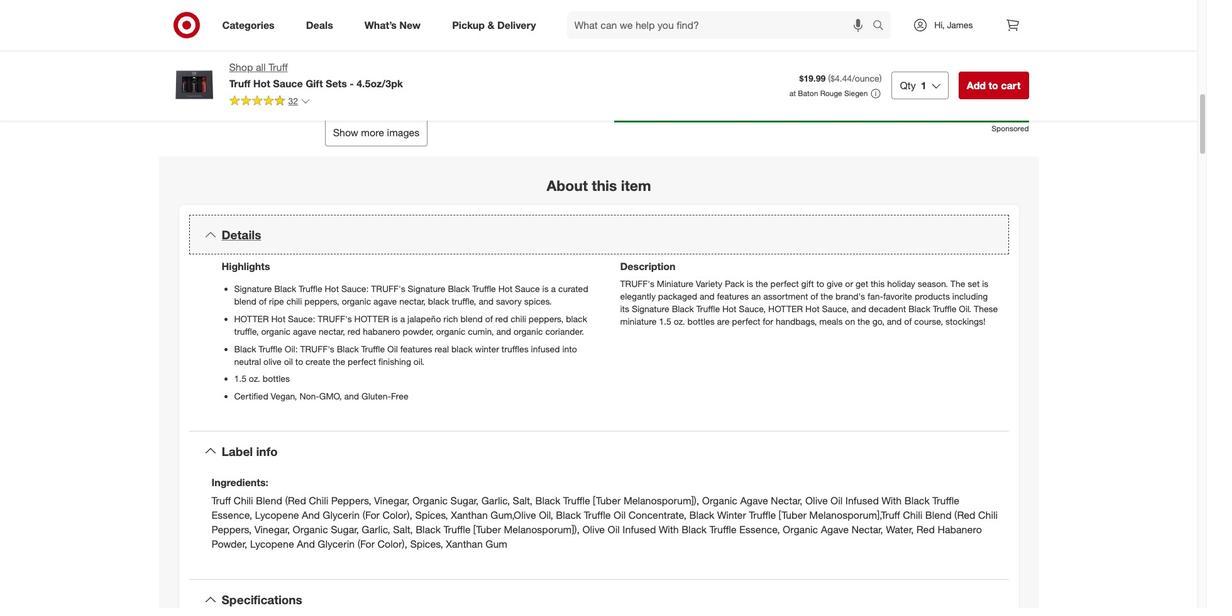 Task type: vqa. For each thing, say whether or not it's contained in the screenshot.
Gift Ideas link
no



Task type: describe. For each thing, give the bounding box(es) containing it.
course,
[[915, 316, 944, 327]]

info
[[256, 444, 278, 459]]

bottles inside description truff's miniature variety pack is the perfect gift to give or get this holiday season. the set is elegantly packaged and features an assortment of the brand's fan-favorite products including its signature black truffle hot sauce, hotter hot sauce, and decadent black truffle oil. these miniature 1.5 oz. bottles are perfect for handbags, meals on the go, and of course, stockings!
[[688, 316, 715, 327]]

2 horizontal spatial infused
[[846, 495, 879, 508]]

oz. inside description truff's miniature variety pack is the perfect gift to give or get this holiday season. the set is elegantly packaged and features an assortment of the brand's fan-favorite products including its signature black truffle hot sauce, hotter hot sauce, and decadent black truffle oil. these miniature 1.5 oz. bottles are perfect for handbags, meals on the go, and of course, stockings!
[[674, 316, 685, 327]]

1 vertical spatial with
[[882, 495, 902, 508]]

1 vertical spatial spices,
[[410, 538, 443, 551]]

get
[[856, 278, 869, 289]]

savory
[[496, 296, 522, 307]]

neutral
[[234, 356, 261, 367]]

pickup inside just for you: save $10, when you $50 on food & beverage with target circle in-store, order pickup or same day delivery ∙ details
[[699, 45, 726, 56]]

at baton rouge siegen
[[790, 89, 868, 98]]

gift
[[306, 77, 323, 90]]

just
[[639, 19, 660, 32]]

1 vertical spatial melanosporum]),
[[504, 524, 580, 537]]

0 vertical spatial delivery
[[498, 19, 536, 31]]

baton
[[798, 89, 819, 98]]

chili inside hotter hot sauce: truff's hotter is a jalapeño rich blend of red chili peppers, black truffle, organic agave nectar, red habanero powder, organic cumin, and organic coriander.
[[511, 314, 526, 324]]

What can we help you find? suggestions appear below search field
[[567, 11, 876, 39]]

sauce inside signature black truffle hot sauce: truff's signature black truffle hot sauce is a curated blend of ripe chili peppers, organic agave nectar, black truffle, and savory spices.
[[515, 283, 540, 294]]

1 horizontal spatial sugar,
[[451, 495, 479, 508]]

0 horizontal spatial with
[[659, 524, 679, 537]]

the left go,
[[858, 316, 871, 327]]

and inside signature black truffle hot sauce: truff's signature black truffle hot sauce is a curated blend of ripe chili peppers, organic agave nectar, black truffle, and savory spices.
[[479, 296, 494, 307]]

handbags,
[[776, 316, 817, 327]]

including
[[953, 291, 988, 302]]

black up rich
[[448, 283, 470, 294]]

item
[[621, 177, 651, 194]]

save inside button
[[1007, 34, 1024, 44]]

0 horizontal spatial (red
[[285, 495, 306, 508]]

ingredients: truff chili blend (red chili peppers, vinegar, organic sugar, garlic, salt, black truffle [tuber melanosporum]), organic agave nectar, olive oil infused with black truffle essence, lycopene and glycerin (for color), spices, xanthan gum,olive oil, black truffle oil concentrate, black winter truffle [tuber melanosporum],truff chili blend (red chili peppers, vinegar, organic sugar, garlic, salt, black truffle [tuber melanosporum]), olive oil infused with black truffle essence, organic agave nectar, water, red habanero powder, lycopene and glycerin (for color), spices, xanthan gum
[[212, 477, 998, 551]]

miniature
[[621, 316, 657, 327]]

to inside black truffle oil: truff's black truffle oil features real black winter truffles infused into neutral olive oil to create the perfect finishing oil.
[[296, 356, 303, 367]]

curated
[[559, 283, 589, 294]]

2 horizontal spatial olive
[[806, 495, 828, 508]]

spices.
[[525, 296, 552, 307]]

32
[[288, 96, 298, 106]]

advertisement region
[[614, 75, 1029, 123]]

1.5 inside description truff's miniature variety pack is the perfect gift to give or get this holiday season. the set is elegantly packaged and features an assortment of the brand's fan-favorite products including its signature black truffle hot sauce, hotter hot sauce, and decadent black truffle oil. these miniature 1.5 oz. bottles are perfect for handbags, meals on the go, and of course, stockings!
[[659, 316, 672, 327]]

for inside description truff's miniature variety pack is the perfect gift to give or get this holiday season. the set is elegantly packaged and features an assortment of the brand's fan-favorite products including its signature black truffle hot sauce, hotter hot sauce, and decadent black truffle oil. these miniature 1.5 oz. bottles are perfect for handbags, meals on the go, and of course, stockings!
[[763, 316, 774, 327]]

details button
[[821, 45, 848, 57]]

certified
[[234, 392, 268, 402]]

truff's inside black truffle oil: truff's black truffle oil features real black winter truffles infused into neutral olive oil to create the perfect finishing oil.
[[300, 344, 335, 354]]

james
[[948, 19, 973, 30]]

black down packaged
[[672, 304, 694, 314]]

signature inside description truff's miniature variety pack is the perfect gift to give or get this holiday season. the set is elegantly packaged and features an assortment of the brand's fan-favorite products including its signature black truffle hot sauce, hotter hot sauce, and decadent black truffle oil. these miniature 1.5 oz. bottles are perfect for handbags, meals on the go, and of course, stockings!
[[632, 304, 670, 314]]

infused inside black truffle oil: truff's black truffle oil features real black winter truffles infused into neutral olive oil to create the perfect finishing oil.
[[531, 344, 560, 354]]

1 vertical spatial garlic,
[[362, 524, 390, 537]]

0 vertical spatial spices,
[[415, 510, 448, 522]]

0 horizontal spatial &
[[488, 19, 495, 31]]

a inside signature black truffle hot sauce: truff's signature black truffle hot sauce is a curated blend of ripe chili peppers, organic agave nectar, black truffle, and savory spices.
[[551, 283, 556, 294]]

gum,olive
[[491, 510, 536, 522]]

habanero inside 'ingredients: truff chili blend (red chili peppers, vinegar, organic sugar, garlic, salt, black truffle [tuber melanosporum]), organic agave nectar, olive oil infused with black truffle essence, lycopene and glycerin (for color), spices, xanthan gum,olive oil, black truffle oil concentrate, black winter truffle [tuber melanosporum],truff chili blend (red chili peppers, vinegar, organic sugar, garlic, salt, black truffle [tuber melanosporum]), olive oil infused with black truffle essence, organic agave nectar, water, red habanero powder, lycopene and glycerin (for color), spices, xanthan gum'
[[938, 524, 982, 537]]

real
[[435, 344, 449, 354]]

are
[[717, 316, 730, 327]]

label info
[[222, 444, 278, 459]]

2 vertical spatial infused
[[623, 524, 656, 537]]

image gallery element
[[169, 0, 584, 147]]

agave inside signature black truffle hot sauce: truff's signature black truffle hot sauce is a curated blend of ripe chili peppers, organic agave nectar, black truffle, and savory spices.
[[374, 296, 397, 307]]

to inside button
[[989, 79, 999, 92]]

deals link
[[295, 11, 349, 39]]

1 vertical spatial essence,
[[740, 524, 780, 537]]

store,
[[650, 45, 672, 56]]

0 vertical spatial lycopene
[[255, 510, 299, 522]]

truff's inside signature black truffle hot sauce: truff's signature black truffle hot sauce is a curated blend of ripe chili peppers, organic agave nectar, black truffle, and savory spices.
[[371, 283, 406, 294]]

the up the an
[[756, 278, 768, 289]]

sets
[[326, 77, 347, 90]]

1 vertical spatial sugar,
[[331, 524, 359, 537]]

description truff's miniature variety pack is the perfect gift to give or get this holiday season. the set is elegantly packaged and features an assortment of the brand's fan-favorite products including its signature black truffle hot sauce, hotter hot sauce, and decadent black truffle oil. these miniature 1.5 oz. bottles are perfect for handbags, meals on the go, and of course, stockings!
[[621, 260, 998, 327]]

is inside hotter hot sauce: truff's hotter is a jalapeño rich blend of red chili peppers, black truffle, organic agave nectar, red habanero powder, organic cumin, and organic coriander.
[[392, 314, 398, 324]]

same
[[739, 45, 762, 56]]

meals
[[820, 316, 843, 327]]

you
[[778, 19, 795, 32]]

melanosporum],truff
[[810, 510, 901, 522]]

jalapeño
[[408, 314, 441, 324]]

pickup & delivery link
[[442, 11, 552, 39]]

stockings!
[[946, 316, 986, 327]]

0 horizontal spatial hotter
[[234, 314, 269, 324]]

products
[[915, 291, 950, 302]]

go,
[[873, 316, 885, 327]]

coriander.
[[546, 326, 584, 337]]

black inside signature black truffle hot sauce: truff's signature black truffle hot sauce is a curated blend of ripe chili peppers, organic agave nectar, black truffle, and savory spices.
[[428, 296, 449, 307]]

0 vertical spatial essence,
[[212, 510, 252, 522]]

oil
[[388, 344, 398, 354]]

1 vertical spatial salt,
[[393, 524, 413, 537]]

0 horizontal spatial [tuber
[[474, 524, 501, 537]]

1 horizontal spatial truff
[[269, 61, 288, 74]]

image of truff hot sauce gift sets - 4.5oz/3pk image
[[169, 60, 219, 111]]

0 vertical spatial garlic,
[[482, 495, 510, 508]]

images
[[387, 126, 420, 139]]

4.5oz/3pk
[[357, 77, 403, 90]]

finishing
[[379, 356, 411, 367]]

add to cart button
[[959, 72, 1029, 99]]

winter inside black truffle oil: truff's black truffle oil features real black winter truffles infused into neutral olive oil to create the perfect finishing oil.
[[475, 344, 499, 354]]

1 horizontal spatial perfect
[[732, 316, 761, 327]]

specifications button
[[189, 581, 1009, 609]]

$19.99
[[800, 73, 826, 84]]

give
[[827, 278, 843, 289]]

into
[[563, 344, 577, 354]]

label info button
[[189, 432, 1009, 472]]

details inside dropdown button
[[222, 228, 261, 242]]

features inside black truffle oil: truff's black truffle oil features real black winter truffles infused into neutral olive oil to create the perfect finishing oil.
[[401, 344, 432, 354]]

0 vertical spatial xanthan
[[451, 510, 488, 522]]

on inside just for you: save $10, when you $50 on food & beverage with target circle in-store, order pickup or same day delivery ∙ details
[[817, 19, 829, 32]]

ingredients:
[[212, 477, 269, 490]]

nectar, inside signature black truffle hot sauce: truff's signature black truffle hot sauce is a curated blend of ripe chili peppers, organic agave nectar, black truffle, and savory spices.
[[400, 296, 426, 307]]

oil inside black truffle oil: truff's black truffle oil features real black winter truffles infused into neutral olive oil to create the perfect finishing oil.
[[284, 356, 293, 367]]

habanero inside hotter hot sauce: truff's hotter is a jalapeño rich blend of red chili peppers, black truffle, organic agave nectar, red habanero powder, organic cumin, and organic coriander.
[[363, 326, 400, 337]]

$19.99 ( $4.44 /ounce )
[[800, 73, 882, 84]]

rich
[[444, 314, 458, 324]]

add to cart
[[967, 79, 1021, 92]]

show more images
[[333, 126, 420, 139]]

red inside 'ingredients: truff chili blend (red chili peppers, vinegar, organic sugar, garlic, salt, black truffle [tuber melanosporum]), organic agave nectar, olive oil infused with black truffle essence, lycopene and glycerin (for color), spices, xanthan gum,olive oil, black truffle oil concentrate, black winter truffle [tuber melanosporum],truff chili blend (red chili peppers, vinegar, organic sugar, garlic, salt, black truffle [tuber melanosporum]), olive oil infused with black truffle essence, organic agave nectar, water, red habanero powder, lycopene and glycerin (for color), spices, xanthan gum'
[[917, 524, 935, 537]]

concentrate,
[[629, 510, 687, 522]]

hot inside hotter hot sauce: truff's hotter is a jalapeño rich blend of red chili peppers, black truffle, organic agave nectar, red habanero powder, organic cumin, and organic coriander.
[[271, 314, 286, 324]]

food
[[832, 19, 853, 32]]

0 horizontal spatial vinegar,
[[255, 524, 290, 537]]

categories link
[[212, 11, 290, 39]]

season.
[[918, 278, 949, 289]]

organic inside signature black truffle hot sauce: truff's signature black truffle hot sauce is a curated blend of ripe chili peppers, organic agave nectar, black truffle, and savory spices.
[[342, 296, 371, 307]]

1 vertical spatial (for
[[358, 538, 375, 551]]

packaged
[[658, 291, 698, 302]]

elegantly
[[621, 291, 656, 302]]

0 vertical spatial this
[[592, 177, 617, 194]]

perfect inside black truffle oil: truff's black truffle oil features real black winter truffles infused into neutral olive oil to create the perfect finishing oil.
[[348, 356, 376, 367]]

1 vertical spatial (red
[[955, 510, 976, 522]]

and inside hotter hot sauce: truff's hotter is a jalapeño rich blend of red chili peppers, black truffle, organic agave nectar, red habanero powder, organic cumin, and organic coriander.
[[497, 326, 511, 337]]

show more images button
[[325, 119, 428, 147]]

about this item
[[547, 177, 651, 194]]

gluten-
[[362, 392, 391, 402]]

on inside description truff's miniature variety pack is the perfect gift to give or get this holiday season. the set is elegantly packaged and features an assortment of the brand's fan-favorite products including its signature black truffle hot sauce, hotter hot sauce, and decadent black truffle oil. these miniature 1.5 oz. bottles are perfect for handbags, meals on the go, and of course, stockings!
[[846, 316, 856, 327]]

0 vertical spatial [tuber
[[593, 495, 621, 508]]

0 vertical spatial glycerin
[[323, 510, 360, 522]]

shop all truff truff hot sauce gift sets - 4.5oz/3pk
[[229, 61, 403, 90]]

deals
[[306, 19, 333, 31]]

or inside description truff's miniature variety pack is the perfect gift to give or get this holiday season. the set is elegantly packaged and features an assortment of the brand's fan-favorite products including its signature black truffle hot sauce, hotter hot sauce, and decadent black truffle oil. these miniature 1.5 oz. bottles are perfect for handbags, meals on the go, and of course, stockings!
[[846, 278, 854, 289]]

target
[[936, 19, 966, 32]]

pack
[[725, 278, 745, 289]]

pickup & delivery
[[452, 19, 536, 31]]

features inside description truff's miniature variety pack is the perfect gift to give or get this holiday season. the set is elegantly packaged and features an assortment of the brand's fan-favorite products including its signature black truffle hot sauce, hotter hot sauce, and decadent black truffle oil. these miniature 1.5 oz. bottles are perfect for handbags, meals on the go, and of course, stockings!
[[717, 291, 749, 302]]

sauce inside shop all truff truff hot sauce gift sets - 4.5oz/3pk
[[273, 77, 303, 90]]

search button
[[868, 11, 898, 42]]

1 horizontal spatial olive
[[583, 524, 605, 537]]

a inside hotter hot sauce: truff's hotter is a jalapeño rich blend of red chili peppers, black truffle, organic agave nectar, red habanero powder, organic cumin, and organic coriander.
[[400, 314, 405, 324]]

hi,
[[935, 19, 945, 30]]

siegen
[[845, 89, 868, 98]]

0 vertical spatial melanosporum]),
[[624, 495, 700, 508]]

variety
[[696, 278, 723, 289]]

these
[[974, 304, 998, 314]]

details inside just for you: save $10, when you $50 on food & beverage with target circle in-store, order pickup or same day delivery ∙ details
[[821, 45, 848, 56]]

its
[[621, 304, 630, 314]]



Task type: locate. For each thing, give the bounding box(es) containing it.
and
[[700, 291, 715, 302], [479, 296, 494, 307], [852, 304, 867, 314], [887, 316, 902, 327], [497, 326, 511, 337], [344, 392, 359, 402], [302, 510, 320, 522], [297, 538, 315, 551]]

blend inside hotter hot sauce: truff's hotter is a jalapeño rich blend of red chili peppers, black truffle, organic agave nectar, red habanero powder, organic cumin, and organic coriander.
[[461, 314, 483, 324]]

bottles
[[688, 316, 715, 327], [263, 374, 290, 385]]

red down the 'savory'
[[495, 314, 508, 324]]

truff right all
[[269, 61, 288, 74]]

1 horizontal spatial vinegar,
[[374, 495, 410, 508]]

a left jalapeño at the bottom left
[[400, 314, 405, 324]]

oz. up 'certified'
[[249, 374, 260, 385]]

1 horizontal spatial hotter
[[355, 314, 389, 324]]

0 horizontal spatial for
[[663, 19, 676, 32]]

0 vertical spatial sugar,
[[451, 495, 479, 508]]

0 vertical spatial to
[[989, 79, 999, 92]]

1 horizontal spatial 1.5
[[659, 316, 672, 327]]

in-
[[639, 45, 650, 56]]

or inside just for you: save $10, when you $50 on food & beverage with target circle in-store, order pickup or same day delivery ∙ details
[[729, 45, 737, 56]]

0 horizontal spatial melanosporum]),
[[504, 524, 580, 537]]

truff hot sauce gift sets - 4.5oz/3pk, 4 of 6 image
[[169, 0, 371, 109]]

set
[[968, 278, 980, 289]]

save up cart
[[1007, 34, 1024, 44]]

brand's
[[836, 291, 866, 302]]

1 horizontal spatial &
[[856, 19, 863, 32]]

hotter down ripe
[[234, 314, 269, 324]]

0 horizontal spatial a
[[400, 314, 405, 324]]

truffle, up neutral
[[234, 326, 259, 337]]

-
[[350, 77, 354, 90]]

agave
[[374, 296, 397, 307], [293, 326, 317, 337], [741, 495, 768, 508], [821, 524, 849, 537]]

oz. down packaged
[[674, 316, 685, 327]]

1 horizontal spatial with
[[882, 495, 902, 508]]

with inside just for you: save $10, when you $50 on food & beverage with target circle in-store, order pickup or same day delivery ∙ details
[[913, 19, 933, 32]]

1 horizontal spatial on
[[846, 316, 856, 327]]

sauce: inside hotter hot sauce: truff's hotter is a jalapeño rich blend of red chili peppers, black truffle, organic agave nectar, red habanero powder, organic cumin, and organic coriander.
[[288, 314, 315, 324]]

to right gift
[[817, 278, 825, 289]]

of inside signature black truffle hot sauce: truff's signature black truffle hot sauce is a curated blend of ripe chili peppers, organic agave nectar, black truffle, and savory spices.
[[259, 296, 267, 307]]

the right create
[[333, 356, 345, 367]]

melanosporum]), down the oil,
[[504, 524, 580, 537]]

0 vertical spatial sauce:
[[342, 283, 369, 294]]

perfect right are
[[732, 316, 761, 327]]

0 horizontal spatial save
[[702, 19, 725, 32]]

what's new link
[[354, 11, 437, 39]]

0 horizontal spatial 1.5
[[234, 374, 247, 385]]

0 vertical spatial sauce
[[273, 77, 303, 90]]

or left same
[[729, 45, 737, 56]]

agave inside hotter hot sauce: truff's hotter is a jalapeño rich blend of red chili peppers, black truffle, organic agave nectar, red habanero powder, organic cumin, and organic coriander.
[[293, 326, 317, 337]]

[tuber left melanosporum],truff
[[779, 510, 807, 522]]

0 horizontal spatial signature
[[234, 283, 272, 294]]

sauce
[[273, 77, 303, 90], [515, 283, 540, 294]]

cumin,
[[468, 326, 494, 337]]

add
[[967, 79, 986, 92]]

1 vertical spatial to
[[817, 278, 825, 289]]

sauce up spices. at the left of the page
[[515, 283, 540, 294]]

$50
[[798, 19, 814, 32]]

sugar,
[[451, 495, 479, 508], [331, 524, 359, 537]]

0 vertical spatial (for
[[363, 510, 380, 522]]

this left item
[[592, 177, 617, 194]]

black
[[428, 296, 449, 307], [566, 314, 587, 324], [452, 344, 473, 354], [536, 495, 561, 508], [905, 495, 930, 508], [556, 510, 581, 522], [690, 510, 715, 522], [416, 524, 441, 537], [682, 524, 707, 537]]

$4.44
[[831, 73, 852, 84]]

on right meals
[[846, 316, 856, 327]]

with
[[913, 19, 933, 32], [882, 495, 902, 508], [659, 524, 679, 537]]

)
[[880, 73, 882, 84]]

truff hot sauce gift sets - 4.5oz/3pk, 5 of 6 image
[[382, 0, 584, 109]]

features
[[717, 291, 749, 302], [401, 344, 432, 354]]

cart
[[1002, 79, 1021, 92]]

non-
[[300, 392, 319, 402]]

1 horizontal spatial garlic,
[[482, 495, 510, 508]]

sauce: inside signature black truffle hot sauce: truff's signature black truffle hot sauce is a curated blend of ripe chili peppers, organic agave nectar, black truffle, and savory spices.
[[342, 283, 369, 294]]

of left ripe
[[259, 296, 267, 307]]

assortment
[[764, 291, 809, 302]]

for left you:
[[663, 19, 676, 32]]

sauce,
[[739, 304, 766, 314], [822, 304, 849, 314]]

perfect left finishing
[[348, 356, 376, 367]]

oil
[[284, 356, 293, 367], [831, 495, 843, 508], [614, 510, 626, 522], [608, 524, 620, 537]]

save inside just for you: save $10, when you $50 on food & beverage with target circle in-store, order pickup or same day delivery ∙ details
[[702, 19, 725, 32]]

1.5 right miniature
[[659, 316, 672, 327]]

0 horizontal spatial salt,
[[393, 524, 413, 537]]

1 horizontal spatial (red
[[955, 510, 976, 522]]

of up cumin,
[[485, 314, 493, 324]]

categories
[[222, 19, 275, 31]]

habanero up oil
[[363, 326, 400, 337]]

peppers, inside hotter hot sauce: truff's hotter is a jalapeño rich blend of red chili peppers, black truffle, organic agave nectar, red habanero powder, organic cumin, and organic coriander.
[[529, 314, 564, 324]]

for
[[663, 19, 676, 32], [763, 316, 774, 327]]

infused left into at the bottom
[[531, 344, 560, 354]]

the inside black truffle oil: truff's black truffle oil features real black winter truffles infused into neutral olive oil to create the perfect finishing oil.
[[333, 356, 345, 367]]

0 horizontal spatial or
[[729, 45, 737, 56]]

blend inside signature black truffle hot sauce: truff's signature black truffle hot sauce is a curated blend of ripe chili peppers, organic agave nectar, black truffle, and savory spices.
[[234, 296, 257, 307]]

when
[[749, 19, 775, 32]]

bottles up vegan,
[[263, 374, 290, 385]]

features down pack
[[717, 291, 749, 302]]

create
[[306, 356, 330, 367]]

about
[[547, 177, 588, 194]]

2 horizontal spatial perfect
[[771, 278, 799, 289]]

1 vertical spatial a
[[400, 314, 405, 324]]

truffle
[[564, 495, 591, 508], [933, 495, 960, 508], [584, 510, 611, 522], [749, 510, 776, 522], [444, 524, 471, 537], [710, 524, 737, 537]]

0 horizontal spatial truff
[[229, 77, 251, 90]]

lycopene up specifications
[[250, 538, 294, 551]]

0 vertical spatial (red
[[285, 495, 306, 508]]

what's new
[[365, 19, 421, 31]]

signature up jalapeño at the bottom left
[[408, 283, 446, 294]]

0 horizontal spatial bottles
[[263, 374, 290, 385]]

1 vertical spatial winter
[[718, 510, 747, 522]]

gmo,
[[319, 392, 342, 402]]

1 horizontal spatial delivery
[[782, 45, 813, 56]]

red up black truffle oil: truff's black truffle oil features real black winter truffles infused into neutral olive oil to create the perfect finishing oil.
[[348, 326, 361, 337]]

color),
[[383, 510, 413, 522], [378, 538, 408, 551]]

1.5
[[659, 316, 672, 327], [234, 374, 247, 385]]

ripe
[[269, 296, 284, 307]]

black left oil
[[337, 344, 359, 354]]

0 vertical spatial details
[[821, 45, 848, 56]]

powder, inside 'ingredients: truff chili blend (red chili peppers, vinegar, organic sugar, garlic, salt, black truffle [tuber melanosporum]), organic agave nectar, olive oil infused with black truffle essence, lycopene and glycerin (for color), spices, xanthan gum,olive oil, black truffle oil concentrate, black winter truffle [tuber melanosporum],truff chili blend (red chili peppers, vinegar, organic sugar, garlic, salt, black truffle [tuber melanosporum]), olive oil infused with black truffle essence, organic agave nectar, water, red habanero powder, lycopene and glycerin (for color), spices, xanthan gum'
[[212, 538, 247, 551]]

truffle
[[299, 283, 322, 294], [473, 283, 496, 294], [697, 304, 720, 314], [933, 304, 957, 314], [259, 344, 282, 354], [361, 344, 385, 354]]

1 vertical spatial vinegar,
[[255, 524, 290, 537]]

powder, down the truff
[[212, 538, 247, 551]]

show
[[333, 126, 358, 139]]

hotter inside description truff's miniature variety pack is the perfect gift to give or get this holiday season. the set is elegantly packaged and features an assortment of the brand's fan-favorite products including its signature black truffle hot sauce, hotter hot sauce, and decadent black truffle oil. these miniature 1.5 oz. bottles are perfect for handbags, meals on the go, and of course, stockings!
[[769, 304, 803, 314]]

nectar, inside hotter hot sauce: truff's hotter is a jalapeño rich blend of red chili peppers, black truffle, organic agave nectar, red habanero powder, organic cumin, and organic coriander.
[[319, 326, 345, 337]]

for left handbags,
[[763, 316, 774, 327]]

features up the oil.
[[401, 344, 432, 354]]

the down give
[[821, 291, 834, 302]]

infused up melanosporum],truff
[[846, 495, 879, 508]]

pickup right new on the left of page
[[452, 19, 485, 31]]

holiday
[[888, 278, 916, 289]]

with down concentrate,
[[659, 524, 679, 537]]

1 horizontal spatial pickup
[[699, 45, 726, 56]]

0 horizontal spatial oz.
[[249, 374, 260, 385]]

0 vertical spatial save
[[702, 19, 725, 32]]

of left "course,"
[[905, 316, 912, 327]]

0 vertical spatial olive
[[264, 356, 282, 367]]

0 horizontal spatial red
[[348, 326, 361, 337]]

0 horizontal spatial details
[[222, 228, 261, 242]]

gift
[[802, 278, 814, 289]]

on right $50
[[817, 19, 829, 32]]

sauce, up meals
[[822, 304, 849, 314]]

black up neutral
[[234, 344, 256, 354]]

peppers, inside signature black truffle hot sauce: truff's signature black truffle hot sauce is a curated blend of ripe chili peppers, organic agave nectar, black truffle, and savory spices.
[[305, 296, 340, 307]]

habanero right water,
[[938, 524, 982, 537]]

black truffle oil: truff's black truffle oil features real black winter truffles infused into neutral olive oil to create the perfect finishing oil.
[[234, 344, 577, 367]]

xanthan left gum
[[446, 538, 483, 551]]

1 horizontal spatial bottles
[[688, 316, 715, 327]]

& inside just for you: save $10, when you $50 on food & beverage with target circle in-store, order pickup or same day delivery ∙ details
[[856, 19, 863, 32]]

you:
[[679, 19, 699, 32]]

black inside hotter hot sauce: truff's hotter is a jalapeño rich blend of red chili peppers, black truffle, organic agave nectar, red habanero powder, organic cumin, and organic coriander.
[[566, 314, 587, 324]]

hotter down assortment
[[769, 304, 803, 314]]

to right add
[[989, 79, 999, 92]]

salt,
[[513, 495, 533, 508], [393, 524, 413, 537]]

qty 1
[[900, 79, 927, 92]]

2 vertical spatial olive
[[583, 524, 605, 537]]

0 horizontal spatial sauce:
[[288, 314, 315, 324]]

powder, down jalapeño at the bottom left
[[403, 326, 434, 337]]

1 vertical spatial lycopene
[[250, 538, 294, 551]]

hi, james
[[935, 19, 973, 30]]

black
[[274, 283, 296, 294], [448, 283, 470, 294], [672, 304, 694, 314], [909, 304, 931, 314], [234, 344, 256, 354], [337, 344, 359, 354]]

1 vertical spatial color),
[[378, 538, 408, 551]]

powder, inside hotter hot sauce: truff's hotter is a jalapeño rich blend of red chili peppers, black truffle, organic agave nectar, red habanero powder, organic cumin, and organic coriander.
[[403, 326, 434, 337]]

/ounce
[[852, 73, 880, 84]]

sauce, down the an
[[739, 304, 766, 314]]

[tuber up gum
[[474, 524, 501, 537]]

1 vertical spatial habanero
[[938, 524, 982, 537]]

0 vertical spatial habanero
[[363, 326, 400, 337]]

perfect up assortment
[[771, 278, 799, 289]]

black up "course,"
[[909, 304, 931, 314]]

pickup down what can we help you find? suggestions appear below search box
[[699, 45, 726, 56]]

1 horizontal spatial winter
[[718, 510, 747, 522]]

highlights
[[222, 260, 270, 273]]

1 horizontal spatial red
[[495, 314, 508, 324]]

0 vertical spatial red
[[495, 314, 508, 324]]

(
[[829, 73, 831, 84]]

infused
[[531, 344, 560, 354], [846, 495, 879, 508], [623, 524, 656, 537]]

black up ripe
[[274, 283, 296, 294]]

specifications
[[222, 593, 302, 608]]

day
[[764, 45, 779, 56]]

xanthan up gum
[[451, 510, 488, 522]]

save left $10,
[[702, 19, 725, 32]]

[tuber down label info dropdown button
[[593, 495, 621, 508]]

for inside just for you: save $10, when you $50 on food & beverage with target circle in-store, order pickup or same day delivery ∙ details
[[663, 19, 676, 32]]

1 horizontal spatial save
[[1007, 34, 1024, 44]]

melanosporum]), up concentrate,
[[624, 495, 700, 508]]

0 horizontal spatial truffle,
[[234, 326, 259, 337]]

0 horizontal spatial pickup
[[452, 19, 485, 31]]

order
[[674, 45, 697, 56]]

sauce:
[[342, 283, 369, 294], [288, 314, 315, 324]]

gum
[[486, 538, 508, 551]]

1 vertical spatial truff
[[229, 77, 251, 90]]

1 horizontal spatial habanero
[[938, 524, 982, 537]]

[tuber
[[593, 495, 621, 508], [779, 510, 807, 522], [474, 524, 501, 537]]

is down signature black truffle hot sauce: truff's signature black truffle hot sauce is a curated blend of ripe chili peppers, organic agave nectar, black truffle, and savory spices.
[[392, 314, 398, 324]]

olive
[[264, 356, 282, 367], [806, 495, 828, 508], [583, 524, 605, 537]]

1 horizontal spatial sauce
[[515, 283, 540, 294]]

with left hi,
[[913, 19, 933, 32]]

lycopene down ingredients:
[[255, 510, 299, 522]]

2 vertical spatial red
[[917, 524, 935, 537]]

1 horizontal spatial signature
[[408, 283, 446, 294]]

this inside description truff's miniature variety pack is the perfect gift to give or get this holiday season. the set is elegantly packaged and features an assortment of the brand's fan-favorite products including its signature black truffle hot sauce, hotter hot sauce, and decadent black truffle oil. these miniature 1.5 oz. bottles are perfect for handbags, meals on the go, and of course, stockings!
[[871, 278, 885, 289]]

1 horizontal spatial this
[[871, 278, 885, 289]]

0 horizontal spatial delivery
[[498, 19, 536, 31]]

truff's inside hotter hot sauce: truff's hotter is a jalapeño rich blend of red chili peppers, black truffle, organic agave nectar, red habanero powder, organic cumin, and organic coriander.
[[318, 314, 352, 324]]

all
[[256, 61, 266, 74]]

1.5 oz. bottles
[[234, 374, 290, 385]]

1 sauce, from the left
[[739, 304, 766, 314]]

hot inside shop all truff truff hot sauce gift sets - 4.5oz/3pk
[[253, 77, 270, 90]]

truffle, up rich
[[452, 296, 477, 307]]

to inside description truff's miniature variety pack is the perfect gift to give or get this holiday season. the set is elegantly packaged and features an assortment of the brand's fan-favorite products including its signature black truffle hot sauce, hotter hot sauce, and decadent black truffle oil. these miniature 1.5 oz. bottles are perfect for handbags, meals on the go, and of course, stockings!
[[817, 278, 825, 289]]

1 vertical spatial details
[[222, 228, 261, 242]]

1 horizontal spatial features
[[717, 291, 749, 302]]

sauce up 32
[[273, 77, 303, 90]]

0 vertical spatial or
[[729, 45, 737, 56]]

hotter up oil
[[355, 314, 389, 324]]

1 vertical spatial xanthan
[[446, 538, 483, 551]]

1 vertical spatial on
[[846, 316, 856, 327]]

0 horizontal spatial sugar,
[[331, 524, 359, 537]]

2 vertical spatial perfect
[[348, 356, 376, 367]]

1 vertical spatial glycerin
[[318, 538, 355, 551]]

search
[[868, 20, 898, 32]]

truffle, inside hotter hot sauce: truff's hotter is a jalapeño rich blend of red chili peppers, black truffle, organic agave nectar, red habanero powder, organic cumin, and organic coriander.
[[234, 326, 259, 337]]

2 horizontal spatial hotter
[[769, 304, 803, 314]]

truff down "shop"
[[229, 77, 251, 90]]

32 link
[[229, 95, 311, 109]]

or up brand's
[[846, 278, 854, 289]]

is up spices. at the left of the page
[[543, 283, 549, 294]]

pickup
[[452, 19, 485, 31], [699, 45, 726, 56]]

1.5 down neutral
[[234, 374, 247, 385]]

red right water,
[[917, 524, 935, 537]]

1 vertical spatial truffle,
[[234, 326, 259, 337]]

signature up miniature
[[632, 304, 670, 314]]

0 vertical spatial features
[[717, 291, 749, 302]]

0 horizontal spatial to
[[296, 356, 303, 367]]

blend
[[234, 296, 257, 307], [461, 314, 483, 324], [256, 495, 282, 508], [926, 510, 952, 522]]

of inside hotter hot sauce: truff's hotter is a jalapeño rich blend of red chili peppers, black truffle, organic agave nectar, red habanero powder, organic cumin, and organic coriander.
[[485, 314, 493, 324]]

bottles left are
[[688, 316, 715, 327]]

delivery inside just for you: save $10, when you $50 on food & beverage with target circle in-store, order pickup or same day delivery ∙ details
[[782, 45, 813, 56]]

spices,
[[415, 510, 448, 522], [410, 538, 443, 551]]

an
[[752, 291, 761, 302]]

0 vertical spatial a
[[551, 283, 556, 294]]

a left curated
[[551, 283, 556, 294]]

winter inside 'ingredients: truff chili blend (red chili peppers, vinegar, organic sugar, garlic, salt, black truffle [tuber melanosporum]), organic agave nectar, olive oil infused with black truffle essence, lycopene and glycerin (for color), spices, xanthan gum,olive oil, black truffle oil concentrate, black winter truffle [tuber melanosporum],truff chili blend (red chili peppers, vinegar, organic sugar, garlic, salt, black truffle [tuber melanosporum]), olive oil infused with black truffle essence, organic agave nectar, water, red habanero powder, lycopene and glycerin (for color), spices, xanthan gum'
[[718, 510, 747, 522]]

water,
[[886, 524, 914, 537]]

miniature
[[657, 278, 694, 289]]

is inside signature black truffle hot sauce: truff's signature black truffle hot sauce is a curated blend of ripe chili peppers, organic agave nectar, black truffle, and savory spices.
[[543, 283, 549, 294]]

olive inside black truffle oil: truff's black truffle oil features real black winter truffles infused into neutral olive oil to create the perfect finishing oil.
[[264, 356, 282, 367]]

1 horizontal spatial sauce,
[[822, 304, 849, 314]]

is
[[747, 278, 754, 289], [983, 278, 989, 289], [543, 283, 549, 294], [392, 314, 398, 324]]

hotter
[[769, 304, 803, 314], [234, 314, 269, 324], [355, 314, 389, 324]]

perfect
[[771, 278, 799, 289], [732, 316, 761, 327], [348, 356, 376, 367]]

0 vertical spatial powder,
[[403, 326, 434, 337]]

2 horizontal spatial to
[[989, 79, 999, 92]]

1 horizontal spatial to
[[817, 278, 825, 289]]

this up fan-
[[871, 278, 885, 289]]

is up the an
[[747, 278, 754, 289]]

rouge
[[821, 89, 843, 98]]

black inside black truffle oil: truff's black truffle oil features real black winter truffles infused into neutral olive oil to create the perfect finishing oil.
[[452, 344, 473, 354]]

0 vertical spatial oz.
[[674, 316, 685, 327]]

∙
[[816, 45, 818, 56]]

decadent
[[869, 304, 907, 314]]

$10,
[[727, 19, 746, 32]]

0 vertical spatial color),
[[383, 510, 413, 522]]

of down gift
[[811, 291, 819, 302]]

details up highlights
[[222, 228, 261, 242]]

2 vertical spatial to
[[296, 356, 303, 367]]

hot
[[253, 77, 270, 90], [325, 283, 339, 294], [499, 283, 513, 294], [723, 304, 737, 314], [806, 304, 820, 314], [271, 314, 286, 324]]

with up water,
[[882, 495, 902, 508]]

2 horizontal spatial red
[[917, 524, 935, 537]]

1 vertical spatial olive
[[806, 495, 828, 508]]

favorite
[[884, 291, 913, 302]]

1 horizontal spatial oz.
[[674, 316, 685, 327]]

more
[[361, 126, 384, 139]]

truff's inside description truff's miniature variety pack is the perfect gift to give or get this holiday season. the set is elegantly packaged and features an assortment of the brand's fan-favorite products including its signature black truffle hot sauce, hotter hot sauce, and decadent black truffle oil. these miniature 1.5 oz. bottles are perfect for handbags, meals on the go, and of course, stockings!
[[621, 278, 655, 289]]

glycerin
[[323, 510, 360, 522], [318, 538, 355, 551]]

details right ∙
[[821, 45, 848, 56]]

on
[[817, 19, 829, 32], [846, 316, 856, 327]]

0 vertical spatial infused
[[531, 344, 560, 354]]

infused down concentrate,
[[623, 524, 656, 537]]

to down oil:
[[296, 356, 303, 367]]

certified vegan, non-gmo, and gluten-free
[[234, 392, 409, 402]]

1 vertical spatial [tuber
[[779, 510, 807, 522]]

0 horizontal spatial features
[[401, 344, 432, 354]]

1 vertical spatial features
[[401, 344, 432, 354]]

truffle, inside signature black truffle hot sauce: truff's signature black truffle hot sauce is a curated blend of ripe chili peppers, organic agave nectar, black truffle, and savory spices.
[[452, 296, 477, 307]]

chili inside signature black truffle hot sauce: truff's signature black truffle hot sauce is a curated blend of ripe chili peppers, organic agave nectar, black truffle, and savory spices.
[[287, 296, 302, 307]]

1 vertical spatial this
[[871, 278, 885, 289]]

of
[[811, 291, 819, 302], [259, 296, 267, 307], [485, 314, 493, 324], [905, 316, 912, 327]]

2 sauce, from the left
[[822, 304, 849, 314]]

0 vertical spatial salt,
[[513, 495, 533, 508]]

signature down highlights
[[234, 283, 272, 294]]

is right set
[[983, 278, 989, 289]]

melanosporum]),
[[624, 495, 700, 508], [504, 524, 580, 537]]



